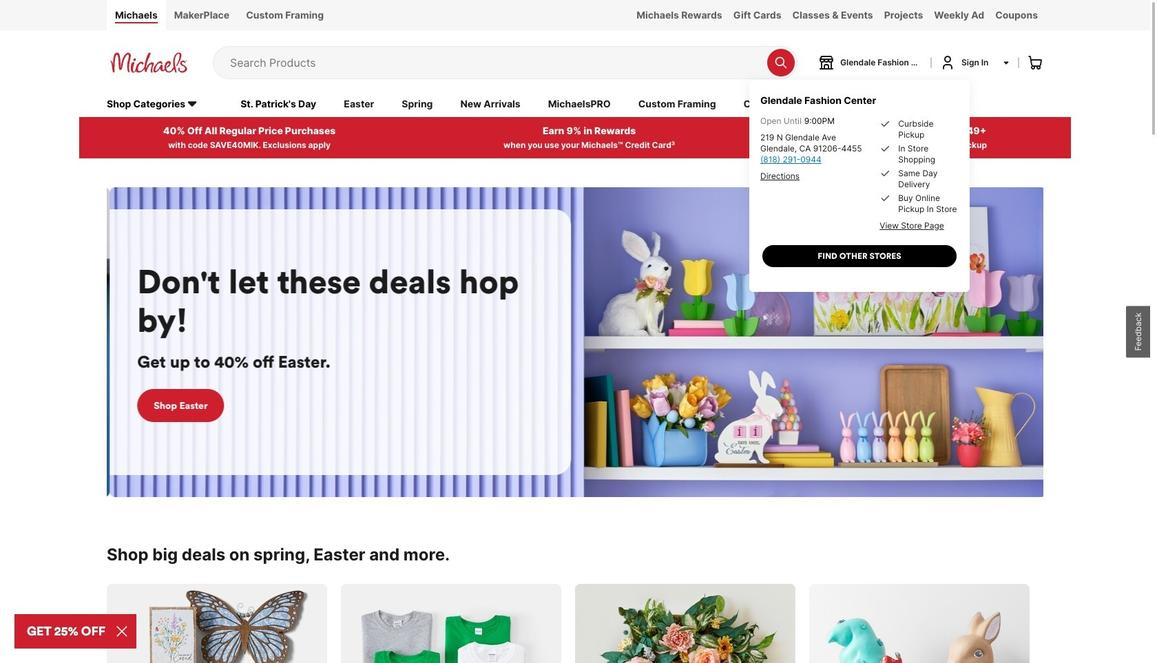 Task type: locate. For each thing, give the bounding box(es) containing it.
Search Input field
[[230, 47, 760, 78]]

search button image
[[774, 56, 788, 69]]

handmade has a home! image
[[0, 187, 108, 497]]

tooltip
[[749, 63, 970, 292]]

green wreath with pink and yellow flowers image
[[575, 584, 796, 663]]

grey, white and green folded t-shirts image
[[341, 584, 561, 663]]



Task type: describe. For each thing, give the bounding box(es) containing it.
yellow, white and pink easter décor on purple shelving image
[[108, 187, 1044, 497]]

gnome and rabbit ceramic paintable crafts image
[[809, 584, 1030, 663]]

butterfly and floral décor accents on open shelves image
[[107, 584, 327, 663]]



Task type: vqa. For each thing, say whether or not it's contained in the screenshot.
rightmost twitter icon
no



